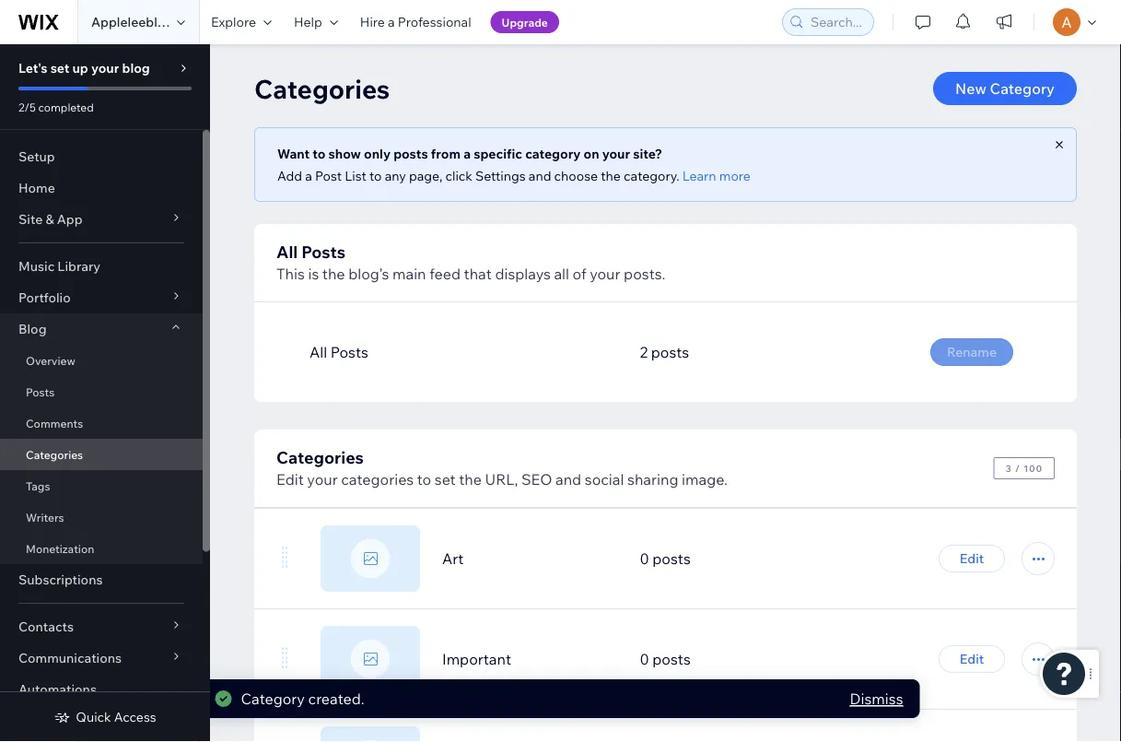 Task type: locate. For each thing, give the bounding box(es) containing it.
quick access
[[76, 709, 156, 725]]

0 posts for art
[[640, 549, 691, 568]]

1 horizontal spatial category
[[991, 79, 1056, 98]]

posts for all posts
[[331, 343, 369, 361]]

library
[[57, 258, 101, 274]]

1 vertical spatial to
[[370, 168, 382, 184]]

1 vertical spatial edit
[[960, 550, 985, 567]]

the right choose
[[601, 168, 621, 184]]

sidebar element
[[0, 44, 210, 742]]

2 0 posts from the top
[[640, 650, 691, 668]]

1 vertical spatial set
[[435, 470, 456, 489]]

of
[[573, 265, 587, 283]]

your right on
[[603, 145, 631, 161]]

edit inside categories edit your categories to set the url, seo and social sharing image.
[[277, 470, 304, 489]]

posts inside sidebar element
[[26, 385, 55, 399]]

specific
[[474, 145, 523, 161]]

1 horizontal spatial set
[[435, 470, 456, 489]]

2 vertical spatial edit
[[960, 651, 985, 667]]

blog button
[[0, 313, 203, 345]]

automations
[[18, 681, 97, 697]]

a right add
[[305, 168, 312, 184]]

0 vertical spatial posts
[[302, 241, 346, 262]]

hire a professional
[[360, 14, 472, 30]]

set left url,
[[435, 470, 456, 489]]

0 vertical spatial edit button
[[939, 545, 1006, 573]]

let's set up your blog
[[18, 60, 150, 76]]

your inside sidebar element
[[91, 60, 119, 76]]

quick access button
[[54, 709, 156, 726]]

2 horizontal spatial a
[[464, 145, 471, 161]]

hire a professional link
[[349, 0, 483, 44]]

click
[[446, 168, 473, 184]]

100
[[1024, 462, 1044, 474]]

0 posts
[[640, 549, 691, 568], [640, 650, 691, 668]]

0 horizontal spatial category
[[241, 690, 305, 708]]

2 0 from the top
[[640, 650, 650, 668]]

site?
[[634, 145, 663, 161]]

categories link
[[0, 439, 203, 470]]

only
[[364, 145, 391, 161]]

to inside categories edit your categories to set the url, seo and social sharing image.
[[417, 470, 432, 489]]

category right new
[[991, 79, 1056, 98]]

all posts this is the blog's main feed that displays all of your posts.
[[277, 241, 666, 283]]

to left any
[[370, 168, 382, 184]]

categories
[[254, 72, 390, 105], [277, 447, 364, 467], [26, 448, 83, 461]]

edit button for art
[[939, 545, 1006, 573]]

set
[[50, 60, 69, 76], [435, 470, 456, 489]]

created.
[[308, 690, 365, 708]]

3
[[1006, 462, 1013, 474]]

0 horizontal spatial a
[[305, 168, 312, 184]]

a
[[388, 14, 395, 30], [464, 145, 471, 161], [305, 168, 312, 184]]

dismiss button
[[850, 688, 904, 710]]

1 vertical spatial edit button
[[939, 645, 1006, 673]]

0 vertical spatial 0 posts
[[640, 549, 691, 568]]

edit for important
[[960, 651, 985, 667]]

all up this
[[277, 241, 298, 262]]

let's
[[18, 60, 48, 76]]

and right seo
[[556, 470, 582, 489]]

1 horizontal spatial to
[[370, 168, 382, 184]]

0 for art
[[640, 549, 650, 568]]

alert
[[201, 679, 921, 718]]

music library link
[[0, 251, 203, 282]]

2 horizontal spatial the
[[601, 168, 621, 184]]

music
[[18, 258, 55, 274]]

posts inside want to show only posts from a specific category on your site? add a post list to any page, click settings and choose the category. learn more
[[394, 145, 428, 161]]

completed
[[38, 100, 94, 114]]

0 vertical spatial all
[[277, 241, 298, 262]]

1 horizontal spatial and
[[556, 470, 582, 489]]

a right from
[[464, 145, 471, 161]]

1 vertical spatial 0 posts
[[640, 650, 691, 668]]

0 horizontal spatial set
[[50, 60, 69, 76]]

the inside categories edit your categories to set the url, seo and social sharing image.
[[459, 470, 482, 489]]

post
[[315, 168, 342, 184]]

1 vertical spatial a
[[464, 145, 471, 161]]

1 vertical spatial posts
[[331, 343, 369, 361]]

to right categories
[[417, 470, 432, 489]]

1 edit button from the top
[[939, 545, 1006, 573]]

1 vertical spatial 0
[[640, 650, 650, 668]]

category.
[[624, 168, 680, 184]]

feed
[[430, 265, 461, 283]]

your right up
[[91, 60, 119, 76]]

subscriptions link
[[0, 564, 203, 596]]

home link
[[0, 172, 203, 204]]

communications button
[[0, 643, 203, 674]]

0 vertical spatial edit
[[277, 470, 304, 489]]

0 vertical spatial 0
[[640, 549, 650, 568]]

category
[[991, 79, 1056, 98], [241, 690, 305, 708]]

all inside 'all posts this is the blog's main feed that displays all of your posts.'
[[277, 241, 298, 262]]

the right is
[[323, 265, 345, 283]]

blog's
[[349, 265, 389, 283]]

0 for important
[[640, 650, 650, 668]]

categories inside categories edit your categories to set the url, seo and social sharing image.
[[277, 447, 364, 467]]

and down category
[[529, 168, 552, 184]]

posts up is
[[302, 241, 346, 262]]

new
[[956, 79, 987, 98]]

comments
[[26, 416, 83, 430]]

posts down 'blog's'
[[331, 343, 369, 361]]

up
[[72, 60, 88, 76]]

the left url,
[[459, 470, 482, 489]]

2 posts
[[640, 343, 690, 361]]

all for all posts this is the blog's main feed that displays all of your posts.
[[277, 241, 298, 262]]

site
[[18, 211, 43, 227]]

1 horizontal spatial all
[[310, 343, 327, 361]]

1 vertical spatial and
[[556, 470, 582, 489]]

tags link
[[0, 470, 203, 502]]

1 0 posts from the top
[[640, 549, 691, 568]]

explore
[[211, 14, 256, 30]]

category inside "button"
[[991, 79, 1056, 98]]

0 vertical spatial category
[[991, 79, 1056, 98]]

edit button
[[939, 545, 1006, 573], [939, 645, 1006, 673]]

social
[[585, 470, 625, 489]]

categories up categories
[[277, 447, 364, 467]]

a right hire
[[388, 14, 395, 30]]

posts down overview
[[26, 385, 55, 399]]

categories inside sidebar element
[[26, 448, 83, 461]]

the inside 'all posts this is the blog's main feed that displays all of your posts.'
[[323, 265, 345, 283]]

contacts
[[18, 619, 74, 635]]

new category
[[956, 79, 1056, 98]]

0 vertical spatial a
[[388, 14, 395, 30]]

all
[[554, 265, 570, 283]]

0 vertical spatial set
[[50, 60, 69, 76]]

3 / 100
[[1006, 462, 1044, 474]]

all down is
[[310, 343, 327, 361]]

the
[[601, 168, 621, 184], [323, 265, 345, 283], [459, 470, 482, 489]]

2/5 completed
[[18, 100, 94, 114]]

category left created. at the left of page
[[241, 690, 305, 708]]

0 vertical spatial and
[[529, 168, 552, 184]]

0 vertical spatial to
[[313, 145, 326, 161]]

rename button
[[931, 338, 1014, 366]]

1 vertical spatial the
[[323, 265, 345, 283]]

0 vertical spatial the
[[601, 168, 621, 184]]

posts inside 'all posts this is the blog's main feed that displays all of your posts.'
[[302, 241, 346, 262]]

2 vertical spatial to
[[417, 470, 432, 489]]

your
[[91, 60, 119, 76], [603, 145, 631, 161], [590, 265, 621, 283], [307, 470, 338, 489]]

posts
[[394, 145, 428, 161], [652, 343, 690, 361], [653, 549, 691, 568], [653, 650, 691, 668]]

1 vertical spatial category
[[241, 690, 305, 708]]

2/5
[[18, 100, 36, 114]]

rename
[[948, 344, 998, 360]]

image.
[[682, 470, 728, 489]]

categories down the "comments"
[[26, 448, 83, 461]]

0 horizontal spatial and
[[529, 168, 552, 184]]

new category button
[[934, 72, 1078, 105]]

help button
[[283, 0, 349, 44]]

set left up
[[50, 60, 69, 76]]

1 horizontal spatial the
[[459, 470, 482, 489]]

1 0 from the top
[[640, 549, 650, 568]]

to up post
[[313, 145, 326, 161]]

2 edit button from the top
[[939, 645, 1006, 673]]

blog
[[18, 321, 47, 337]]

your right of
[[590, 265, 621, 283]]

0 horizontal spatial all
[[277, 241, 298, 262]]

category created.
[[241, 690, 365, 708]]

2 vertical spatial a
[[305, 168, 312, 184]]

1 vertical spatial all
[[310, 343, 327, 361]]

2 vertical spatial posts
[[26, 385, 55, 399]]

0 horizontal spatial the
[[323, 265, 345, 283]]

automations link
[[0, 674, 203, 705]]

posts
[[302, 241, 346, 262], [331, 343, 369, 361], [26, 385, 55, 399]]

monetization
[[26, 542, 94, 555]]

edit for art
[[960, 550, 985, 567]]

your left categories
[[307, 470, 338, 489]]

2 vertical spatial the
[[459, 470, 482, 489]]

2 horizontal spatial to
[[417, 470, 432, 489]]

monetization link
[[0, 533, 203, 564]]



Task type: vqa. For each thing, say whether or not it's contained in the screenshot.
Edit button
yes



Task type: describe. For each thing, give the bounding box(es) containing it.
subscriptions
[[18, 572, 103, 588]]

portfolio button
[[0, 282, 203, 313]]

home
[[18, 180, 55, 196]]

posts.
[[624, 265, 666, 283]]

learn
[[683, 168, 717, 184]]

that
[[464, 265, 492, 283]]

seo
[[522, 470, 553, 489]]

dismiss
[[850, 690, 904, 708]]

posts link
[[0, 376, 203, 407]]

help
[[294, 14, 323, 30]]

on
[[584, 145, 600, 161]]

your inside want to show only posts from a specific category on your site? add a post list to any page, click settings and choose the category. learn more
[[603, 145, 631, 161]]

add
[[277, 168, 303, 184]]

&
[[46, 211, 54, 227]]

0 posts for important
[[640, 650, 691, 668]]

settings
[[476, 168, 526, 184]]

want to show only posts from a specific category on your site? add a post list to any page, click settings and choose the category. learn more
[[277, 145, 751, 184]]

blog
[[122, 60, 150, 76]]

set inside sidebar element
[[50, 60, 69, 76]]

writers
[[26, 510, 64, 524]]

want
[[277, 145, 310, 161]]

upgrade button
[[491, 11, 559, 33]]

categories down 'help' button
[[254, 72, 390, 105]]

edit button for important
[[939, 645, 1006, 673]]

all for all posts
[[310, 343, 327, 361]]

comments link
[[0, 407, 203, 439]]

important
[[443, 650, 512, 668]]

this
[[277, 265, 305, 283]]

setup
[[18, 148, 55, 165]]

and inside want to show only posts from a specific category on your site? add a post list to any page, click settings and choose the category. learn more
[[529, 168, 552, 184]]

sharing
[[628, 470, 679, 489]]

site & app
[[18, 211, 83, 227]]

page,
[[409, 168, 443, 184]]

choose
[[555, 168, 598, 184]]

0 horizontal spatial to
[[313, 145, 326, 161]]

from
[[431, 145, 461, 161]]

upgrade
[[502, 15, 548, 29]]

category
[[526, 145, 581, 161]]

2
[[640, 343, 648, 361]]

professional
[[398, 14, 472, 30]]

alert containing category created.
[[201, 679, 921, 718]]

important button
[[443, 648, 512, 670]]

hire
[[360, 14, 385, 30]]

categories edit your categories to set the url, seo and social sharing image.
[[277, 447, 728, 489]]

main
[[393, 265, 426, 283]]

posts for all posts this is the blog's main feed that displays all of your posts.
[[302, 241, 346, 262]]

url,
[[485, 470, 518, 489]]

and inside categories edit your categories to set the url, seo and social sharing image.
[[556, 470, 582, 489]]

setup link
[[0, 141, 203, 172]]

your inside categories edit your categories to set the url, seo and social sharing image.
[[307, 470, 338, 489]]

show
[[329, 145, 361, 161]]

music library
[[18, 258, 101, 274]]

communications
[[18, 650, 122, 666]]

1 horizontal spatial a
[[388, 14, 395, 30]]

is
[[308, 265, 319, 283]]

appleleeblog
[[91, 14, 173, 30]]

contacts button
[[0, 611, 203, 643]]

/
[[1016, 462, 1021, 474]]

overview link
[[0, 345, 203, 376]]

overview
[[26, 354, 75, 367]]

Search... field
[[806, 9, 868, 35]]

list
[[345, 168, 367, 184]]

tags
[[26, 479, 50, 493]]

site & app button
[[0, 204, 203, 235]]

access
[[114, 709, 156, 725]]

displays
[[495, 265, 551, 283]]

the inside want to show only posts from a specific category on your site? add a post list to any page, click settings and choose the category. learn more
[[601, 168, 621, 184]]

quick
[[76, 709, 111, 725]]

writers link
[[0, 502, 203, 533]]

set inside categories edit your categories to set the url, seo and social sharing image.
[[435, 470, 456, 489]]

learn more link
[[683, 168, 751, 184]]

your inside 'all posts this is the blog's main feed that displays all of your posts.'
[[590, 265, 621, 283]]

art button
[[443, 548, 464, 570]]



